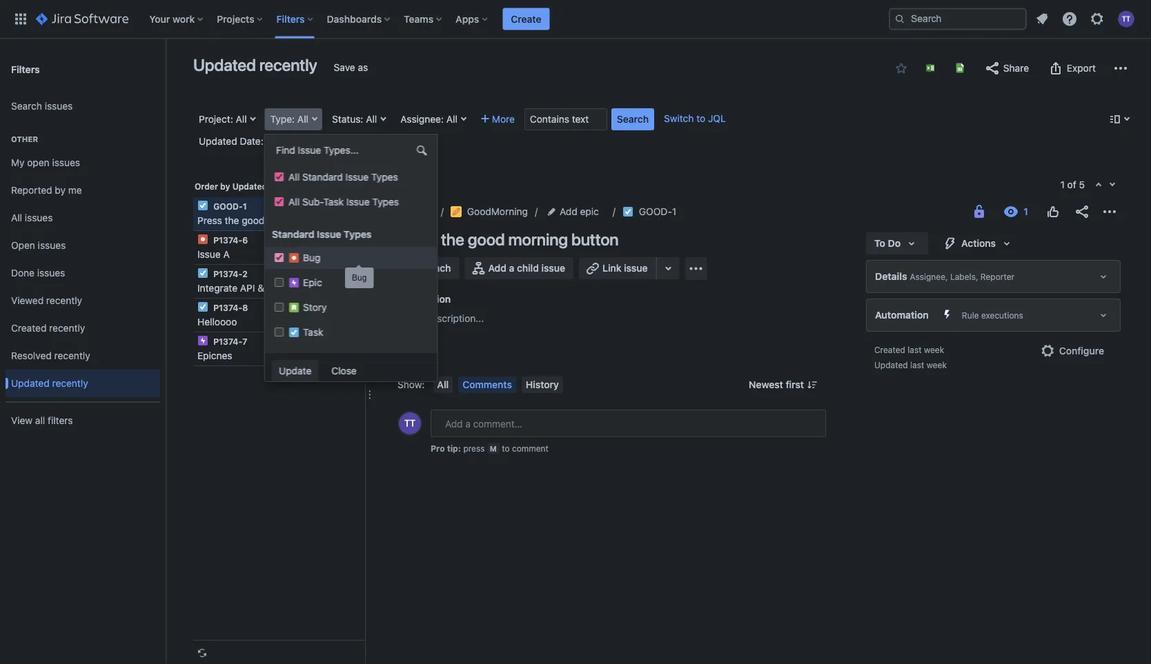 Task type: describe. For each thing, give the bounding box(es) containing it.
updated inside dropdown button
[[199, 136, 237, 147]]

created for created recently
[[11, 323, 47, 334]]

me
[[68, 185, 82, 196]]

add epic
[[560, 206, 599, 217]]

task image
[[197, 268, 208, 279]]

add a child issue button
[[465, 257, 574, 280]]

share image
[[1074, 204, 1090, 220]]

issues for done issues
[[37, 268, 65, 279]]

close link
[[324, 361, 363, 383]]

0 horizontal spatial press the good morning button
[[197, 215, 336, 226]]

task image for helloooo
[[197, 302, 208, 313]]

recently for created recently link in the left of the page
[[49, 323, 85, 334]]

a
[[223, 249, 230, 260]]

your profile and settings image
[[1118, 11, 1135, 27]]

open
[[11, 240, 35, 251]]

your
[[149, 13, 170, 25]]

all button
[[433, 377, 453, 393]]

work
[[173, 13, 195, 25]]

project:
[[199, 114, 233, 125]]

not available - this is the first issue image
[[1093, 180, 1104, 191]]

configure link
[[1032, 340, 1113, 362]]

1 vertical spatial filters
[[11, 63, 40, 75]]

recently for updated recently link on the left bottom
[[52, 378, 88, 389]]

status:
[[332, 114, 363, 125]]

viewed
[[11, 295, 44, 306]]

viewed recently link
[[6, 287, 160, 315]]

dashboards button
[[323, 8, 396, 30]]

projects link
[[398, 204, 434, 220]]

0 vertical spatial to
[[697, 113, 705, 124]]

first
[[786, 379, 804, 391]]

1 horizontal spatial press
[[398, 230, 437, 249]]

task image left good-1 link
[[622, 206, 633, 217]]

details element
[[866, 260, 1121, 293]]

reported by me
[[11, 185, 82, 196]]

filters
[[48, 415, 73, 427]]

done issues link
[[6, 259, 160, 287]]

1 of 5
[[1060, 179, 1085, 190]]

appswitcher icon image
[[12, 11, 29, 27]]

primary element
[[8, 0, 889, 38]]

all standard issue types
[[288, 172, 398, 183]]

5
[[1079, 179, 1085, 190]]

all sub-task issue types
[[288, 196, 399, 208]]

project: all
[[199, 114, 247, 125]]

description
[[398, 294, 451, 305]]

newest first image
[[807, 380, 818, 391]]

pro tip: press m to comment
[[431, 444, 549, 453]]

issue down find issue types... field
[[345, 172, 368, 183]]

status: all
[[332, 114, 377, 125]]

0 horizontal spatial 1
[[243, 202, 247, 211]]

0 horizontal spatial good-
[[213, 202, 243, 211]]

reported
[[11, 185, 52, 196]]

2 horizontal spatial 1
[[1060, 179, 1065, 190]]

all right status:
[[366, 114, 377, 125]]

export
[[1067, 62, 1096, 74]]

rule executions
[[962, 311, 1023, 320]]

bug inside tooltip
[[352, 273, 367, 283]]

Add a comment… field
[[431, 410, 826, 438]]

standard issue types
[[272, 229, 371, 240]]

1 vertical spatial last
[[910, 360, 924, 370]]

all right assignee:
[[446, 114, 458, 125]]

2 vertical spatial types
[[343, 229, 371, 240]]

projects button
[[213, 8, 268, 30]]

issue down bug icon
[[197, 249, 221, 260]]

comments
[[463, 379, 512, 391]]

0 vertical spatial task
[[323, 196, 343, 208]]

search issues
[[11, 100, 73, 112]]

goodmorning image
[[451, 206, 462, 217]]

export button
[[1041, 57, 1103, 79]]

issues for search issues
[[45, 100, 73, 112]]

open
[[27, 157, 49, 168]]

create button
[[503, 8, 550, 30]]

add a description...
[[398, 313, 484, 324]]

p1374-2
[[211, 269, 248, 279]]

show:
[[398, 379, 425, 391]]

history
[[526, 379, 559, 391]]

integrate
[[197, 283, 237, 294]]

actions button
[[934, 233, 1023, 255]]

story
[[303, 302, 326, 313]]

updated inside created last week updated last week
[[874, 360, 908, 370]]

all inside button
[[437, 379, 449, 391]]

share
[[1003, 62, 1029, 74]]

all
[[35, 415, 45, 427]]

switch to jql link
[[664, 113, 726, 124]]

0 vertical spatial last
[[908, 345, 922, 355]]

resolved recently
[[11, 350, 90, 362]]

all up "updated date:"
[[236, 114, 247, 125]]

other
[[11, 135, 38, 144]]

filters inside filters popup button
[[277, 13, 305, 25]]

as
[[358, 62, 368, 73]]

add for add a child issue
[[488, 263, 507, 274]]

bug tooltip
[[342, 265, 376, 291]]

updated date: button
[[193, 130, 364, 153]]

link web pages and more image
[[660, 260, 677, 277]]

1 vertical spatial week
[[927, 360, 947, 370]]

my open issues
[[11, 157, 80, 168]]

issue a
[[197, 249, 230, 260]]

my
[[11, 157, 25, 168]]

Find Issue Types... field
[[272, 141, 430, 160]]

profile image of terry turtle image
[[399, 413, 421, 435]]

type:
[[270, 114, 295, 125]]

view all filters
[[11, 415, 73, 427]]

1 horizontal spatial 1
[[672, 206, 677, 217]]

newest first button
[[741, 377, 826, 393]]

open in microsoft excel image
[[925, 62, 936, 74]]

0 vertical spatial types
[[371, 172, 398, 183]]

search image
[[894, 13, 905, 25]]

sub-
[[302, 196, 323, 208]]

updated down projects "dropdown button"
[[193, 55, 256, 75]]

open issues link
[[6, 232, 160, 259]]

created last week updated last week
[[874, 345, 947, 370]]

teams button
[[400, 8, 447, 30]]

executions
[[981, 311, 1023, 320]]

attach button
[[398, 257, 459, 280]]

assignee: all
[[400, 114, 458, 125]]

resolved recently link
[[6, 342, 160, 370]]

created recently
[[11, 323, 85, 334]]

add for add epic
[[560, 206, 578, 217]]

create
[[511, 13, 541, 25]]

p1374- for integrate api & sdk
[[213, 269, 242, 279]]

1 vertical spatial standard
[[272, 229, 314, 240]]

p1374-6
[[211, 235, 248, 245]]

2 issue from the left
[[624, 263, 648, 274]]

view
[[11, 415, 33, 427]]

to do button
[[866, 233, 928, 255]]

filters button
[[272, 8, 319, 30]]

actions image
[[1101, 204, 1118, 220]]

more
[[492, 114, 515, 125]]

share link
[[977, 57, 1036, 79]]

goodmorning link
[[451, 204, 528, 220]]

&
[[258, 283, 264, 294]]

projects for "projects" link
[[398, 206, 434, 217]]

good-1 link
[[639, 204, 677, 220]]

to do
[[874, 238, 901, 249]]



Task type: locate. For each thing, give the bounding box(es) containing it.
rule
[[962, 311, 979, 320]]

updated recently down resolved recently
[[11, 378, 88, 389]]

newest first
[[749, 379, 804, 391]]

good up 6
[[242, 215, 265, 226]]

updated left small icon on the left top of page
[[232, 182, 267, 192]]

1 vertical spatial the
[[441, 230, 464, 249]]

p1374- for epicnes
[[213, 337, 242, 346]]

add left epic
[[560, 206, 578, 217]]

0 vertical spatial the
[[225, 215, 239, 226]]

issues up open issues
[[25, 212, 53, 224]]

automation element
[[866, 299, 1121, 332]]

0 horizontal spatial created
[[11, 323, 47, 334]]

issue right link
[[624, 263, 648, 274]]

add left child
[[488, 263, 507, 274]]

task
[[323, 196, 343, 208], [303, 327, 323, 338]]

a left child
[[509, 263, 514, 274]]

vote options: no one has voted for this issue yet. image
[[1045, 204, 1061, 220]]

8
[[242, 303, 248, 313]]

good-1 up link web pages and more image
[[639, 206, 677, 217]]

7
[[242, 337, 247, 346]]

order by updated link
[[193, 178, 281, 195]]

by
[[220, 182, 230, 192], [55, 185, 66, 196]]

0 vertical spatial good
[[242, 215, 265, 226]]

issues for all issues
[[25, 212, 53, 224]]

all right type:
[[297, 114, 308, 125]]

created inside created last week updated last week
[[874, 345, 905, 355]]

search inside button
[[617, 114, 649, 125]]

a inside button
[[509, 263, 514, 274]]

1 issue from the left
[[541, 263, 565, 274]]

a down "description"
[[418, 313, 423, 324]]

created down automation
[[874, 345, 905, 355]]

projects left goodmorning image
[[398, 206, 434, 217]]

1 vertical spatial morning
[[508, 230, 568, 249]]

press up bug icon
[[197, 215, 222, 226]]

view all filters link
[[6, 407, 160, 435]]

1 horizontal spatial morning
[[508, 230, 568, 249]]

press the good morning button up 6
[[197, 215, 336, 226]]

last
[[908, 345, 922, 355], [910, 360, 924, 370]]

0 horizontal spatial press
[[197, 215, 222, 226]]

1 horizontal spatial issue
[[624, 263, 648, 274]]

1 vertical spatial add
[[488, 263, 507, 274]]

button
[[306, 215, 336, 226], [571, 230, 619, 249]]

0 vertical spatial search
[[11, 100, 42, 112]]

by for reported
[[55, 185, 66, 196]]

2 vertical spatial add
[[398, 313, 415, 324]]

issue down all sub-task issue types
[[316, 229, 341, 240]]

issues up the my open issues
[[45, 100, 73, 112]]

by left me
[[55, 185, 66, 196]]

a for child
[[509, 263, 514, 274]]

0 horizontal spatial good-1
[[211, 202, 247, 211]]

task image up "helloooo"
[[197, 302, 208, 313]]

recently inside "link"
[[46, 295, 82, 306]]

help image
[[1061, 11, 1078, 27]]

1 horizontal spatial good
[[468, 230, 505, 249]]

1 vertical spatial updated recently
[[11, 378, 88, 389]]

1 horizontal spatial bug
[[352, 273, 367, 283]]

created inside other group
[[11, 323, 47, 334]]

assignee,
[[910, 272, 948, 282]]

0 horizontal spatial by
[[55, 185, 66, 196]]

a
[[509, 263, 514, 274], [418, 313, 423, 324]]

1 up link web pages and more image
[[672, 206, 677, 217]]

2 p1374- from the top
[[213, 269, 242, 279]]

0 horizontal spatial add
[[398, 313, 415, 324]]

by inside other group
[[55, 185, 66, 196]]

api
[[240, 283, 255, 294]]

menu bar
[[430, 377, 566, 393]]

search up other
[[11, 100, 42, 112]]

1 vertical spatial press the good morning button
[[398, 230, 619, 249]]

1 horizontal spatial updated recently
[[193, 55, 317, 75]]

0 vertical spatial a
[[509, 263, 514, 274]]

bug right epic
[[352, 273, 367, 283]]

1 vertical spatial to
[[502, 444, 510, 453]]

issue
[[541, 263, 565, 274], [624, 263, 648, 274]]

good- down order by updated on the top of page
[[213, 202, 243, 211]]

updated recently inside updated recently link
[[11, 378, 88, 389]]

bug image
[[197, 234, 208, 245]]

issues right open
[[52, 157, 80, 168]]

updated recently link
[[6, 370, 160, 398]]

0 vertical spatial morning
[[267, 215, 304, 226]]

1
[[1060, 179, 1065, 190], [243, 202, 247, 211], [672, 206, 677, 217]]

1 horizontal spatial press the good morning button
[[398, 230, 619, 249]]

p1374- up the integrate
[[213, 269, 242, 279]]

6
[[242, 235, 248, 245]]

copy link to issue image
[[674, 206, 685, 217]]

morning up child
[[508, 230, 568, 249]]

search button
[[611, 108, 654, 130]]

1 horizontal spatial by
[[220, 182, 230, 192]]

2 horizontal spatial add
[[560, 206, 578, 217]]

good down goodmorning link
[[468, 230, 505, 249]]

p1374- for issue a
[[213, 235, 242, 245]]

issues for open issues
[[38, 240, 66, 251]]

0 horizontal spatial filters
[[11, 63, 40, 75]]

search issues link
[[6, 92, 160, 120]]

morning
[[267, 215, 304, 226], [508, 230, 568, 249]]

1 vertical spatial good
[[468, 230, 505, 249]]

standard up sub-
[[302, 172, 342, 183]]

good- left "copy link to issue" image
[[639, 206, 672, 217]]

0 vertical spatial created
[[11, 323, 47, 334]]

1 horizontal spatial good-
[[639, 206, 672, 217]]

comments button
[[458, 377, 516, 393]]

task inside standard issue types element
[[303, 327, 323, 338]]

1 horizontal spatial add
[[488, 263, 507, 274]]

standard
[[302, 172, 342, 183], [272, 229, 314, 240]]

task down story on the left top of the page
[[303, 327, 323, 338]]

newest
[[749, 379, 783, 391]]

types down all standard issue types
[[372, 196, 399, 208]]

banner containing your work
[[0, 0, 1151, 39]]

button down epic
[[571, 230, 619, 249]]

press
[[463, 444, 485, 453]]

0 horizontal spatial issue
[[541, 263, 565, 274]]

integrate api & sdk
[[197, 283, 286, 294]]

actions
[[961, 238, 996, 249]]

activity
[[398, 360, 433, 371]]

all
[[236, 114, 247, 125], [297, 114, 308, 125], [366, 114, 377, 125], [446, 114, 458, 125], [288, 172, 299, 183], [288, 196, 299, 208], [11, 212, 22, 224], [437, 379, 449, 391]]

add app image
[[688, 261, 704, 277]]

0 horizontal spatial bug
[[303, 252, 320, 264]]

goodmorning
[[467, 206, 528, 217]]

1 vertical spatial press
[[398, 230, 437, 249]]

the up p1374-6
[[225, 215, 239, 226]]

task image down order
[[197, 200, 208, 211]]

by for order
[[220, 182, 230, 192]]

next issue 'p1374-6' ( type 'j' ) image
[[1107, 179, 1118, 190]]

open in google sheets image
[[954, 62, 966, 74]]

save
[[334, 62, 355, 73]]

standard issue types element
[[265, 247, 437, 345]]

0 vertical spatial projects
[[217, 13, 254, 25]]

all issues link
[[6, 204, 160, 232]]

p1374- up the epicnes
[[213, 337, 242, 346]]

do
[[888, 238, 901, 249]]

0 vertical spatial standard
[[302, 172, 342, 183]]

history button
[[522, 377, 563, 393]]

recently up created recently
[[46, 295, 82, 306]]

0 horizontal spatial updated recently
[[11, 378, 88, 389]]

1 horizontal spatial projects
[[398, 206, 434, 217]]

1 vertical spatial created
[[874, 345, 905, 355]]

epic
[[303, 277, 322, 288]]

small image
[[269, 183, 280, 194]]

1 horizontal spatial search
[[617, 114, 649, 125]]

0 vertical spatial week
[[924, 345, 944, 355]]

press the good morning button down goodmorning
[[398, 230, 619, 249]]

all left sub-
[[288, 196, 299, 208]]

good-
[[213, 202, 243, 211], [639, 206, 672, 217]]

add inside button
[[488, 263, 507, 274]]

bug up epic
[[303, 252, 320, 264]]

issues
[[45, 100, 73, 112], [52, 157, 80, 168], [25, 212, 53, 224], [38, 240, 66, 251], [37, 268, 65, 279]]

0 vertical spatial updated recently
[[193, 55, 317, 75]]

my open issues link
[[6, 149, 160, 177]]

task down all standard issue types
[[323, 196, 343, 208]]

press the good morning button
[[197, 215, 336, 226], [398, 230, 619, 249]]

m
[[490, 444, 497, 453]]

0 vertical spatial press
[[197, 215, 222, 226]]

p1374-8
[[211, 303, 248, 313]]

0 horizontal spatial morning
[[267, 215, 304, 226]]

epicnes
[[197, 350, 232, 362]]

recently down resolved recently link
[[52, 378, 88, 389]]

by right order
[[220, 182, 230, 192]]

remove criteria image
[[348, 136, 359, 147]]

1 p1374- from the top
[[213, 235, 242, 245]]

search for search
[[617, 114, 649, 125]]

sidebar navigation image
[[150, 55, 181, 83]]

recently for viewed recently "link"
[[46, 295, 82, 306]]

more button
[[475, 108, 520, 130]]

search left switch on the right top of the page
[[617, 114, 649, 125]]

issue down all standard issue types
[[346, 196, 369, 208]]

order
[[195, 182, 218, 192]]

1 horizontal spatial to
[[697, 113, 705, 124]]

created down the "viewed"
[[11, 323, 47, 334]]

1 vertical spatial types
[[372, 196, 399, 208]]

0 horizontal spatial button
[[306, 215, 336, 226]]

labels,
[[950, 272, 978, 282]]

all right 'show:'
[[437, 379, 449, 391]]

standard down sub-
[[272, 229, 314, 240]]

to
[[874, 238, 885, 249]]

search for search issues
[[11, 100, 42, 112]]

button up standard issue types
[[306, 215, 336, 226]]

good-1 down order by updated on the top of page
[[211, 202, 247, 211]]

issues right open on the left top of the page
[[38, 240, 66, 251]]

1 horizontal spatial good-1
[[639, 206, 677, 217]]

your work button
[[145, 8, 209, 30]]

0 horizontal spatial projects
[[217, 13, 254, 25]]

notifications image
[[1034, 11, 1050, 27]]

0 horizontal spatial good
[[242, 215, 265, 226]]

updated inside other group
[[11, 378, 50, 389]]

updated down resolved
[[11, 378, 50, 389]]

1 vertical spatial search
[[617, 114, 649, 125]]

None checkbox
[[274, 197, 283, 206], [274, 253, 283, 262], [274, 278, 283, 287], [274, 197, 283, 206], [274, 253, 283, 262], [274, 278, 283, 287]]

details
[[875, 271, 907, 282]]

projects
[[217, 13, 254, 25], [398, 206, 434, 217]]

4 p1374- from the top
[[213, 337, 242, 346]]

to right m
[[502, 444, 510, 453]]

created
[[11, 323, 47, 334], [874, 345, 905, 355]]

created for created last week updated last week
[[874, 345, 905, 355]]

done
[[11, 268, 35, 279]]

updated down automation
[[874, 360, 908, 370]]

updated date:
[[199, 136, 263, 147]]

menu bar containing all
[[430, 377, 566, 393]]

None submit
[[272, 360, 318, 382]]

1 vertical spatial task
[[303, 327, 323, 338]]

types down all sub-task issue types
[[343, 229, 371, 240]]

to
[[697, 113, 705, 124], [502, 444, 510, 453]]

updated recently down projects "dropdown button"
[[193, 55, 317, 75]]

bug inside standard issue types element
[[303, 252, 320, 264]]

1 vertical spatial a
[[418, 313, 423, 324]]

apps button
[[451, 8, 493, 30]]

p1374- for helloooo
[[213, 303, 242, 313]]

1 horizontal spatial filters
[[277, 13, 305, 25]]

p1374- up "helloooo"
[[213, 303, 242, 313]]

press down "projects" link
[[398, 230, 437, 249]]

filters right projects "dropdown button"
[[277, 13, 305, 25]]

0 horizontal spatial a
[[418, 313, 423, 324]]

0 horizontal spatial to
[[502, 444, 510, 453]]

task image
[[197, 200, 208, 211], [622, 206, 633, 217], [197, 302, 208, 313]]

recently down created recently link in the left of the page
[[54, 350, 90, 362]]

banner
[[0, 0, 1151, 39]]

small image
[[896, 63, 907, 74]]

add
[[560, 206, 578, 217], [488, 263, 507, 274], [398, 313, 415, 324]]

jira software image
[[36, 11, 129, 27], [36, 11, 129, 27]]

default image
[[416, 145, 427, 156]]

dashboards
[[327, 13, 382, 25]]

3 p1374- from the top
[[213, 303, 242, 313]]

settings image
[[1089, 11, 1106, 27]]

recently down viewed recently "link"
[[49, 323, 85, 334]]

0 horizontal spatial search
[[11, 100, 42, 112]]

details assignee, labels, reporter
[[875, 271, 1015, 282]]

add down "description"
[[398, 313, 415, 324]]

issue right child
[[541, 263, 565, 274]]

1 horizontal spatial a
[[509, 263, 514, 274]]

types down find issue types... field
[[371, 172, 398, 183]]

all issues
[[11, 212, 53, 224]]

apps
[[456, 13, 479, 25]]

search inside "link"
[[11, 100, 42, 112]]

to left jql
[[697, 113, 705, 124]]

switch
[[664, 113, 694, 124]]

updated down "project:"
[[199, 136, 237, 147]]

None checkbox
[[274, 173, 283, 182], [274, 303, 283, 312], [274, 328, 283, 337], [274, 173, 283, 182], [274, 303, 283, 312], [274, 328, 283, 337]]

recently for resolved recently link
[[54, 350, 90, 362]]

morning down sub-
[[267, 215, 304, 226]]

all inside other group
[[11, 212, 22, 224]]

1 vertical spatial button
[[571, 230, 619, 249]]

projects for projects "dropdown button"
[[217, 13, 254, 25]]

p1374- up a
[[213, 235, 242, 245]]

1 horizontal spatial the
[[441, 230, 464, 249]]

0 vertical spatial filters
[[277, 13, 305, 25]]

teams
[[404, 13, 434, 25]]

issues up viewed recently
[[37, 268, 65, 279]]

all up open on the left top of the page
[[11, 212, 22, 224]]

p1374-7
[[211, 337, 247, 346]]

1 left of
[[1060, 179, 1065, 190]]

projects inside "dropdown button"
[[217, 13, 254, 25]]

0 vertical spatial add
[[560, 206, 578, 217]]

Search field
[[889, 8, 1027, 30]]

task image for press the good morning button
[[197, 200, 208, 211]]

1 horizontal spatial created
[[874, 345, 905, 355]]

the down goodmorning image
[[441, 230, 464, 249]]

other group
[[6, 120, 160, 402]]

projects right work
[[217, 13, 254, 25]]

1 horizontal spatial button
[[571, 230, 619, 249]]

0 horizontal spatial the
[[225, 215, 239, 226]]

attach
[[421, 263, 451, 274]]

pro
[[431, 444, 445, 453]]

epic
[[580, 206, 599, 217]]

filters up search issues at top left
[[11, 63, 40, 75]]

recently down filters popup button
[[259, 55, 317, 75]]

add inside popup button
[[560, 206, 578, 217]]

1 vertical spatial projects
[[398, 206, 434, 217]]

0 vertical spatial bug
[[303, 252, 320, 264]]

all right small icon on the left top of page
[[288, 172, 299, 183]]

2
[[242, 269, 248, 279]]

assignee:
[[400, 114, 444, 125]]

issues inside "link"
[[45, 100, 73, 112]]

link
[[603, 263, 621, 274]]

Search issues using keywords text field
[[524, 108, 607, 130]]

0 vertical spatial button
[[306, 215, 336, 226]]

link issue
[[603, 263, 648, 274]]

0 vertical spatial press the good morning button
[[197, 215, 336, 226]]

reporter
[[981, 272, 1015, 282]]

a for description...
[[418, 313, 423, 324]]

reported by me link
[[6, 177, 160, 204]]

add for add a description...
[[398, 313, 415, 324]]

1 vertical spatial bug
[[352, 273, 367, 283]]

1 down order by updated link
[[243, 202, 247, 211]]

epic image
[[197, 335, 208, 346]]

week
[[924, 345, 944, 355], [927, 360, 947, 370]]



Task type: vqa. For each thing, say whether or not it's contained in the screenshot.
Issue
yes



